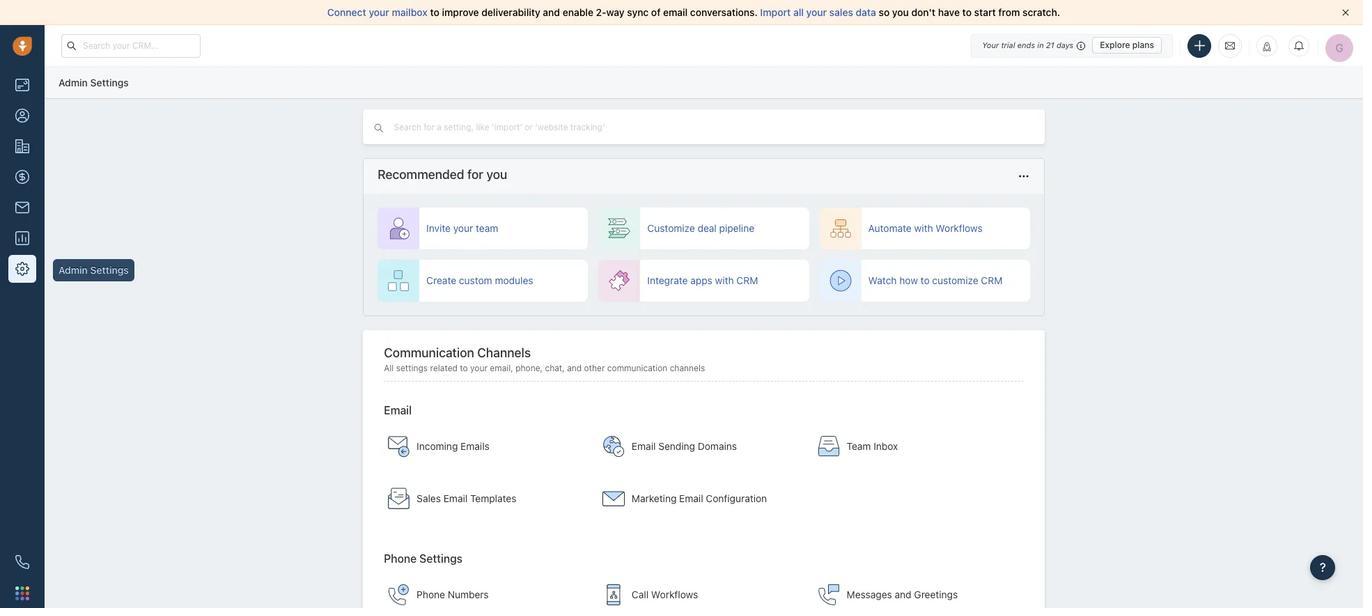 Task type: describe. For each thing, give the bounding box(es) containing it.
automate with workflows
[[868, 222, 983, 234]]

email
[[663, 6, 688, 18]]

email up auto-forward incoming emails to the crm, create contacts from them icon
[[384, 404, 412, 416]]

start
[[974, 6, 996, 18]]

send email image
[[1225, 40, 1235, 51]]

watch how to customize crm
[[868, 274, 1003, 286]]

explore plans
[[1100, 40, 1154, 50]]

automate with workflows link
[[820, 208, 1030, 249]]

mailbox
[[392, 6, 428, 18]]

customize the logo, sender details, and font colors in your marketing emails image
[[602, 487, 625, 510]]

communication
[[384, 345, 474, 360]]

you
[[892, 6, 909, 18]]

sales email templates
[[417, 492, 516, 504]]

all
[[384, 363, 394, 373]]

Search your CRM... text field
[[61, 34, 201, 57]]

create
[[426, 274, 456, 286]]

invite your team
[[426, 222, 498, 234]]

configuration
[[706, 492, 767, 504]]

sales
[[417, 492, 441, 504]]

team
[[847, 440, 871, 452]]

team
[[476, 222, 498, 234]]

marketing
[[632, 492, 677, 504]]

explore plans link
[[1092, 37, 1162, 54]]

your right all
[[806, 6, 827, 18]]

to left start
[[962, 6, 972, 18]]

phone,
[[516, 363, 543, 373]]

freshworks switcher image
[[15, 586, 29, 600]]

phone for phone settings
[[384, 552, 417, 565]]

other
[[584, 363, 605, 373]]

create custom modules link
[[378, 260, 588, 302]]

sending
[[658, 440, 695, 452]]

deliverability
[[481, 6, 540, 18]]

automate
[[868, 222, 912, 234]]

your inside "communication channels all settings related to your email, phone, chat, and other communication channels"
[[470, 363, 488, 373]]

incoming emails
[[417, 440, 490, 452]]

settings for phone settings
[[420, 552, 463, 565]]

email,
[[490, 363, 513, 373]]

close image
[[1342, 9, 1349, 16]]

apps
[[690, 274, 712, 286]]

how
[[899, 274, 918, 286]]

21
[[1046, 40, 1054, 49]]

scratch.
[[1023, 6, 1060, 18]]

numbers
[[448, 588, 489, 600]]

2 crm from the left
[[981, 274, 1003, 286]]

explore
[[1100, 40, 1130, 50]]

Search for a setting, like 'import' or 'website tracking' text field
[[393, 121, 656, 134]]

sales email templates link
[[380, 474, 590, 523]]

marketing email configuration link
[[595, 474, 805, 523]]

call workflows
[[632, 588, 698, 600]]

inbox
[[874, 440, 898, 452]]

incoming emails link
[[380, 422, 590, 471]]

trial
[[1001, 40, 1015, 49]]

auto-forward incoming emails to the crm, create contacts from them image
[[387, 435, 410, 457]]

messages and greetings
[[847, 588, 958, 600]]

invite
[[426, 222, 451, 234]]

customize deal pipeline
[[647, 222, 754, 234]]

of
[[651, 6, 661, 18]]

email sending domains
[[632, 440, 737, 452]]

channels
[[477, 345, 531, 360]]

related
[[430, 363, 458, 373]]

custom
[[459, 274, 492, 286]]

1 crm from the left
[[737, 274, 758, 286]]

way
[[606, 6, 625, 18]]

customize
[[647, 222, 695, 234]]

improve
[[442, 6, 479, 18]]

days
[[1057, 40, 1074, 49]]

sales
[[829, 6, 853, 18]]

what's new image
[[1262, 41, 1272, 51]]

0 vertical spatial workflows
[[936, 222, 983, 234]]

ends
[[1017, 40, 1035, 49]]

connect your mailbox link
[[327, 6, 430, 18]]

team inbox link
[[811, 422, 1020, 471]]

phone image
[[15, 555, 29, 569]]

email right the sales
[[444, 492, 468, 504]]



Task type: locate. For each thing, give the bounding box(es) containing it.
0 vertical spatial phone
[[384, 552, 417, 565]]

team inbox
[[847, 440, 898, 452]]

2 horizontal spatial and
[[895, 588, 912, 600]]

settings up the phone numbers
[[420, 552, 463, 565]]

import all your sales data link
[[760, 6, 879, 18]]

emails
[[461, 440, 490, 452]]

your left mailbox
[[369, 6, 389, 18]]

your
[[982, 40, 999, 49]]

1 vertical spatial phone
[[417, 588, 445, 600]]

with right apps
[[715, 274, 734, 286]]

email right verify your domains for better deliverability and less spam image
[[632, 440, 656, 452]]

integrate apps with crm
[[647, 274, 758, 286]]

and inside "communication channels all settings related to your email, phone, chat, and other communication channels"
[[567, 363, 582, 373]]

and left enable
[[543, 6, 560, 18]]

0 vertical spatial and
[[543, 6, 560, 18]]

and right chat,
[[567, 363, 582, 373]]

email
[[384, 404, 412, 416], [632, 440, 656, 452], [444, 492, 468, 504], [679, 492, 703, 504]]

all
[[793, 6, 804, 18]]

crm right customize
[[981, 274, 1003, 286]]

phone numbers
[[417, 588, 489, 600]]

your left team
[[453, 222, 473, 234]]

incoming
[[417, 440, 458, 452]]

to right "related"
[[460, 363, 468, 373]]

data
[[856, 6, 876, 18]]

admin
[[59, 76, 88, 88]]

record automated messages and greetings for every business situation image
[[818, 583, 840, 606]]

pipeline
[[719, 222, 754, 234]]

templates
[[470, 492, 516, 504]]

plans
[[1132, 40, 1154, 50]]

set up call queues and messages to connect callers with your team image
[[602, 583, 625, 606]]

connect your mailbox to improve deliverability and enable 2-way sync of email conversations. import all your sales data so you don't have to start from scratch.
[[327, 6, 1060, 18]]

don't
[[911, 6, 936, 18]]

create custom modules
[[426, 274, 533, 286]]

phone for phone numbers
[[417, 588, 445, 600]]

to right how at right top
[[921, 274, 930, 286]]

1 horizontal spatial settings
[[420, 552, 463, 565]]

to inside "communication channels all settings related to your email, phone, chat, and other communication channels"
[[460, 363, 468, 373]]

and left "greetings"
[[895, 588, 912, 600]]

phone right the buy and manage phone numbers from 90+ countries image
[[417, 588, 445, 600]]

settings
[[90, 76, 129, 88], [420, 552, 463, 565]]

modules
[[495, 274, 533, 286]]

import
[[760, 6, 791, 18]]

messages and greetings link
[[811, 570, 1020, 608]]

phone up the buy and manage phone numbers from 90+ countries image
[[384, 552, 417, 565]]

0 vertical spatial with
[[914, 222, 933, 234]]

1 vertical spatial settings
[[420, 552, 463, 565]]

watch
[[868, 274, 897, 286]]

to right mailbox
[[430, 6, 439, 18]]

0 horizontal spatial crm
[[737, 274, 758, 286]]

your left email,
[[470, 363, 488, 373]]

1 horizontal spatial with
[[914, 222, 933, 234]]

1 vertical spatial and
[[567, 363, 582, 373]]

0 horizontal spatial and
[[543, 6, 560, 18]]

settings for admin settings
[[90, 76, 129, 88]]

connect
[[327, 6, 366, 18]]

workflows up customize
[[936, 222, 983, 234]]

communication
[[607, 363, 667, 373]]

respond faster to emails with a common inbox for your team image
[[818, 435, 840, 457]]

phone numbers link
[[380, 570, 590, 608]]

chat,
[[545, 363, 565, 373]]

settings right admin
[[90, 76, 129, 88]]

call workflows link
[[595, 570, 805, 608]]

phone settings
[[384, 552, 463, 565]]

channels
[[670, 363, 705, 373]]

customize
[[932, 274, 978, 286]]

marketing email configuration
[[632, 492, 767, 504]]

1 vertical spatial workflows
[[651, 588, 698, 600]]

admin settings
[[59, 76, 129, 88]]

so
[[879, 6, 890, 18]]

1 horizontal spatial crm
[[981, 274, 1003, 286]]

settings
[[396, 363, 428, 373]]

buy and manage phone numbers from 90+ countries image
[[387, 583, 410, 606]]

1 vertical spatial with
[[715, 274, 734, 286]]

0 horizontal spatial settings
[[90, 76, 129, 88]]

have
[[938, 6, 960, 18]]

0 horizontal spatial with
[[715, 274, 734, 286]]

from
[[998, 6, 1020, 18]]

in
[[1037, 40, 1044, 49]]

2 vertical spatial and
[[895, 588, 912, 600]]

messages
[[847, 588, 892, 600]]

domains
[[698, 440, 737, 452]]

0 horizontal spatial workflows
[[651, 588, 698, 600]]

and
[[543, 6, 560, 18], [567, 363, 582, 373], [895, 588, 912, 600]]

crm
[[737, 274, 758, 286], [981, 274, 1003, 286]]

phone inside phone numbers link
[[417, 588, 445, 600]]

your
[[369, 6, 389, 18], [806, 6, 827, 18], [453, 222, 473, 234], [470, 363, 488, 373]]

workflows right call
[[651, 588, 698, 600]]

0 vertical spatial settings
[[90, 76, 129, 88]]

your trial ends in 21 days
[[982, 40, 1074, 49]]

conversations.
[[690, 6, 758, 18]]

call
[[632, 588, 649, 600]]

with right automate
[[914, 222, 933, 234]]

phone
[[384, 552, 417, 565], [417, 588, 445, 600]]

communication channels all settings related to your email, phone, chat, and other communication channels
[[384, 345, 705, 373]]

create and share email templates, track their metrics image
[[387, 487, 410, 510]]

1 horizontal spatial workflows
[[936, 222, 983, 234]]

workflows
[[936, 222, 983, 234], [651, 588, 698, 600]]

greetings
[[914, 588, 958, 600]]

deal
[[698, 222, 717, 234]]

with
[[914, 222, 933, 234], [715, 274, 734, 286]]

2-
[[596, 6, 606, 18]]

phone element
[[8, 548, 36, 576]]

verify your domains for better deliverability and less spam image
[[602, 435, 625, 457]]

enable
[[563, 6, 593, 18]]

sync
[[627, 6, 649, 18]]

customize deal pipeline link
[[599, 208, 809, 249]]

email right marketing
[[679, 492, 703, 504]]

email sending domains link
[[595, 422, 805, 471]]

integrate
[[647, 274, 688, 286]]

1 horizontal spatial and
[[567, 363, 582, 373]]

to
[[430, 6, 439, 18], [962, 6, 972, 18], [921, 274, 930, 286], [460, 363, 468, 373]]

crm right apps
[[737, 274, 758, 286]]



Task type: vqa. For each thing, say whether or not it's contained in the screenshot.
to
yes



